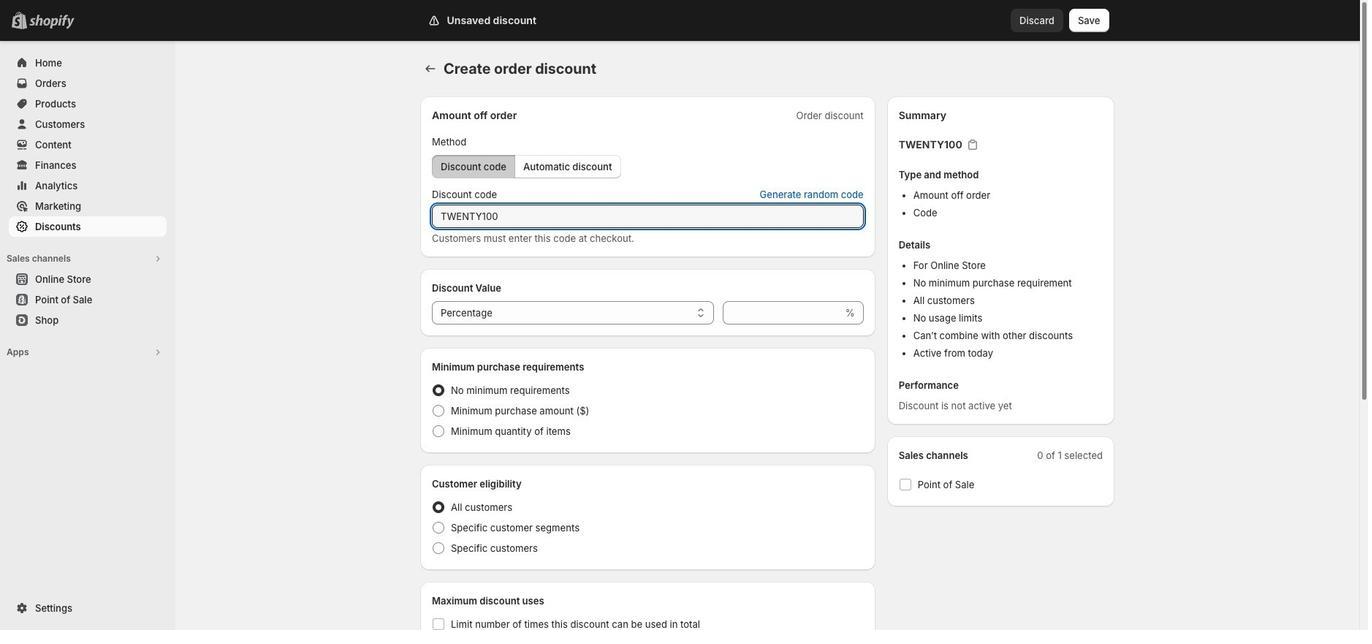 Task type: describe. For each thing, give the bounding box(es) containing it.
shopify image
[[29, 15, 75, 29]]



Task type: vqa. For each thing, say whether or not it's contained in the screenshot.
rightmost "Shopify" image
no



Task type: locate. For each thing, give the bounding box(es) containing it.
None text field
[[432, 205, 864, 228], [723, 301, 843, 325], [432, 205, 864, 228], [723, 301, 843, 325]]



